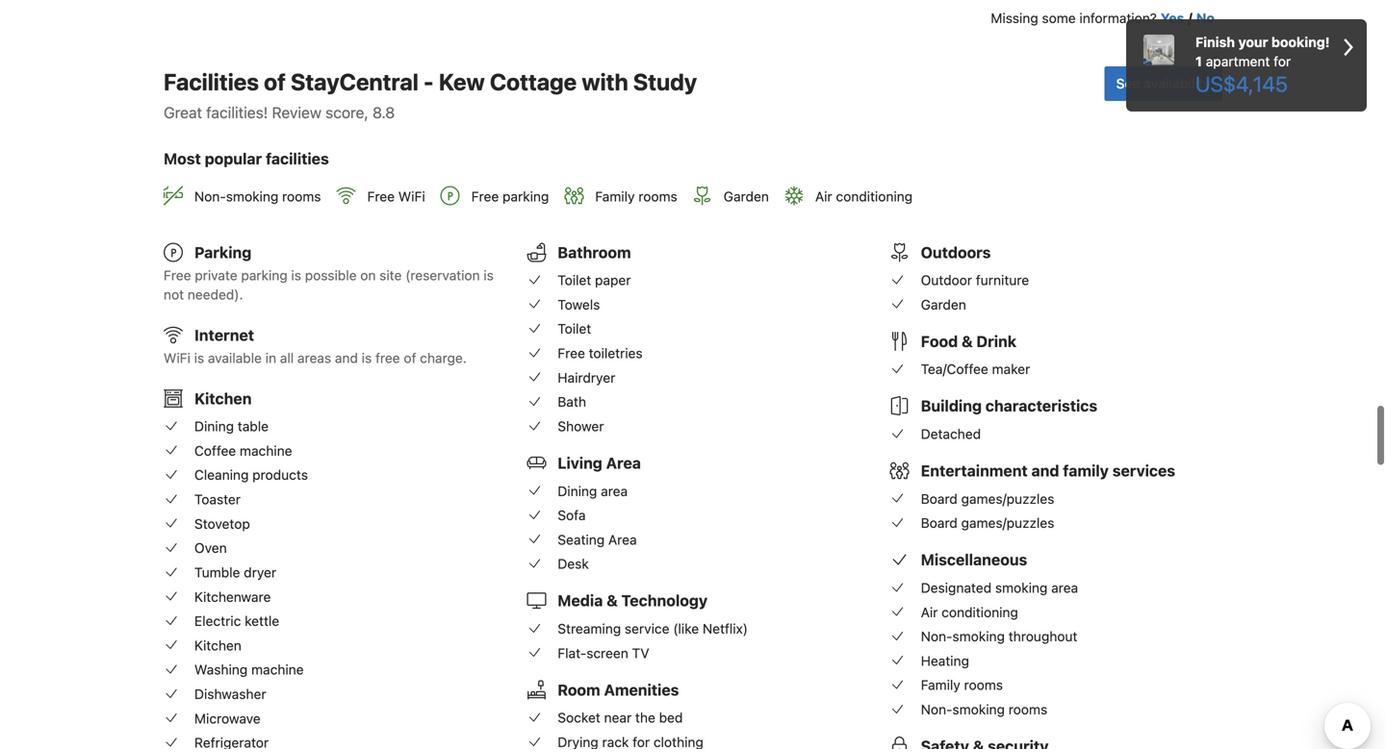 Task type: locate. For each thing, give the bounding box(es) containing it.
machine for coffee machine
[[240, 443, 292, 459]]

0 horizontal spatial family rooms
[[595, 188, 677, 204]]

finish
[[1195, 34, 1235, 50]]

1 vertical spatial toilet
[[558, 321, 591, 337]]

1 vertical spatial kitchen
[[194, 638, 241, 654]]

1 horizontal spatial non-smoking rooms
[[921, 702, 1047, 718]]

technology
[[621, 592, 708, 610]]

games/puzzles up miscellaneous
[[961, 516, 1054, 531]]

free for free toiletries
[[558, 346, 585, 361]]

bathroom
[[558, 243, 631, 262]]

miscellaneous
[[921, 551, 1027, 569]]

screen
[[586, 646, 628, 662]]

near
[[604, 710, 632, 726]]

board down entertainment
[[921, 491, 958, 507]]

of
[[264, 68, 286, 95], [404, 350, 416, 366]]

dining table
[[194, 419, 269, 435]]

board games/puzzles up miscellaneous
[[921, 516, 1054, 531]]

of inside facilities of staycentral - kew cottage with study great facilities! review score, 8.8
[[264, 68, 286, 95]]

1 toilet from the top
[[558, 272, 591, 288]]

free
[[367, 188, 395, 204], [471, 188, 499, 204], [164, 267, 191, 283], [558, 346, 585, 361]]

products
[[252, 467, 308, 483]]

1 vertical spatial &
[[607, 592, 618, 610]]

non- down heating
[[921, 702, 952, 718]]

board games/puzzles down entertainment
[[921, 491, 1054, 507]]

0 vertical spatial board games/puzzles
[[921, 491, 1054, 507]]

& right media
[[607, 592, 618, 610]]

wifi up site
[[398, 188, 425, 204]]

is right (reservation
[[484, 267, 494, 283]]

board up miscellaneous
[[921, 516, 958, 531]]

1 vertical spatial area
[[608, 532, 637, 548]]

non- down popular
[[194, 188, 226, 204]]

dining for living area
[[558, 483, 597, 499]]

site
[[379, 267, 402, 283]]

free right free wifi
[[471, 188, 499, 204]]

entertainment
[[921, 462, 1028, 480]]

0 horizontal spatial wifi
[[164, 350, 190, 366]]

machine
[[240, 443, 292, 459], [251, 662, 304, 678]]

2 kitchen from the top
[[194, 638, 241, 654]]

microwave
[[194, 711, 261, 727]]

1 vertical spatial air conditioning
[[921, 605, 1018, 621]]

toiletries
[[589, 346, 643, 361]]

0 horizontal spatial parking
[[241, 267, 288, 283]]

0 horizontal spatial air conditioning
[[815, 188, 913, 204]]

2 board from the top
[[921, 516, 958, 531]]

1 kitchen from the top
[[194, 390, 252, 408]]

0 horizontal spatial &
[[607, 592, 618, 610]]

-
[[423, 68, 434, 95]]

1 vertical spatial air
[[921, 605, 938, 621]]

toilet paper
[[558, 272, 631, 288]]

cleaning
[[194, 467, 249, 483]]

1 horizontal spatial garden
[[921, 297, 966, 313]]

1 vertical spatial games/puzzles
[[961, 516, 1054, 531]]

1 horizontal spatial family
[[921, 678, 960, 694]]

of up the review
[[264, 68, 286, 95]]

media
[[558, 592, 603, 610]]

and left the family
[[1031, 462, 1059, 480]]

furniture
[[976, 272, 1029, 288]]

wifi
[[398, 188, 425, 204], [164, 350, 190, 366]]

1 vertical spatial board games/puzzles
[[921, 516, 1054, 531]]

toilet up towels
[[558, 272, 591, 288]]

characteristics
[[985, 397, 1097, 416]]

smoking up throughout
[[995, 580, 1048, 596]]

0 vertical spatial wifi
[[398, 188, 425, 204]]

free up site
[[367, 188, 395, 204]]

toilet down towels
[[558, 321, 591, 337]]

smoking up heating
[[952, 629, 1005, 645]]

kitchen
[[194, 390, 252, 408], [194, 638, 241, 654]]

0 horizontal spatial air
[[815, 188, 832, 204]]

1 vertical spatial dining
[[558, 483, 597, 499]]

seating
[[558, 532, 605, 548]]

0 horizontal spatial family
[[595, 188, 635, 204]]

kitchen up dining table
[[194, 390, 252, 408]]

0 horizontal spatial non-smoking rooms
[[194, 188, 321, 204]]

0 horizontal spatial of
[[264, 68, 286, 95]]

parking
[[194, 243, 251, 262]]

paper
[[595, 272, 631, 288]]

family rooms up bathroom
[[595, 188, 677, 204]]

free up hairdryer
[[558, 346, 585, 361]]

outdoors
[[921, 243, 991, 262]]

1 horizontal spatial &
[[962, 332, 973, 351]]

1 horizontal spatial dining
[[558, 483, 597, 499]]

towels
[[558, 297, 600, 313]]

1 vertical spatial machine
[[251, 662, 304, 678]]

0 vertical spatial kitchen
[[194, 390, 252, 408]]

2 toilet from the top
[[558, 321, 591, 337]]

0 vertical spatial and
[[335, 350, 358, 366]]

facilities
[[164, 68, 259, 95]]

free for free wifi
[[367, 188, 395, 204]]

dining up sofa
[[558, 483, 597, 499]]

0 vertical spatial garden
[[724, 188, 769, 204]]

facilities of staycentral - kew cottage with study great facilities! review score, 8.8
[[164, 68, 697, 122]]

& right food
[[962, 332, 973, 351]]

games/puzzles down entertainment
[[961, 491, 1054, 507]]

smoking down most popular facilities
[[226, 188, 278, 204]]

free up not
[[164, 267, 191, 283]]

area down living area
[[601, 483, 628, 499]]

outdoor furniture
[[921, 272, 1029, 288]]

area
[[601, 483, 628, 499], [1051, 580, 1078, 596]]

non-smoking throughout
[[921, 629, 1078, 645]]

charge.
[[420, 350, 467, 366]]

0 vertical spatial of
[[264, 68, 286, 95]]

0 vertical spatial conditioning
[[836, 188, 913, 204]]

area up throughout
[[1051, 580, 1078, 596]]

1 vertical spatial board
[[921, 516, 958, 531]]

1 vertical spatial area
[[1051, 580, 1078, 596]]

food
[[921, 332, 958, 351]]

tv
[[632, 646, 649, 662]]

& for media
[[607, 592, 618, 610]]

with
[[582, 68, 628, 95]]

washing
[[194, 662, 248, 678]]

of right free
[[404, 350, 416, 366]]

1 horizontal spatial and
[[1031, 462, 1059, 480]]

and right areas
[[335, 350, 358, 366]]

1 horizontal spatial air
[[921, 605, 938, 621]]

free inside free private parking is possible on site (reservation is not needed).
[[164, 267, 191, 283]]

non-smoking rooms down heating
[[921, 702, 1047, 718]]

0 vertical spatial parking
[[503, 188, 549, 204]]

socket
[[558, 710, 600, 726]]

designated
[[921, 580, 992, 596]]

1 horizontal spatial wifi
[[398, 188, 425, 204]]

hairdryer
[[558, 370, 615, 386]]

0 vertical spatial &
[[962, 332, 973, 351]]

dining up coffee
[[194, 419, 234, 435]]

machine down table
[[240, 443, 292, 459]]

building characteristics
[[921, 397, 1097, 416]]

washing machine
[[194, 662, 304, 678]]

drink
[[976, 332, 1017, 351]]

conditioning
[[836, 188, 913, 204], [942, 605, 1018, 621]]

parking inside free private parking is possible on site (reservation is not needed).
[[241, 267, 288, 283]]

rooms
[[282, 188, 321, 204], [638, 188, 677, 204], [964, 678, 1003, 694], [1009, 702, 1047, 718]]

1 vertical spatial wifi
[[164, 350, 190, 366]]

0 vertical spatial games/puzzles
[[961, 491, 1054, 507]]

0 vertical spatial toilet
[[558, 272, 591, 288]]

family down heating
[[921, 678, 960, 694]]

dining
[[194, 419, 234, 435], [558, 483, 597, 499]]

no
[[1196, 10, 1215, 26]]

1 board from the top
[[921, 491, 958, 507]]

1 horizontal spatial conditioning
[[942, 605, 1018, 621]]

electric kettle
[[194, 614, 279, 630]]

throughout
[[1009, 629, 1078, 645]]

streaming service (like netflix)
[[558, 621, 748, 637]]

0 horizontal spatial area
[[601, 483, 628, 499]]

0 vertical spatial machine
[[240, 443, 292, 459]]

1 horizontal spatial family rooms
[[921, 678, 1003, 694]]

non- up heating
[[921, 629, 952, 645]]

family rooms
[[595, 188, 677, 204], [921, 678, 1003, 694]]

1 horizontal spatial of
[[404, 350, 416, 366]]

wifi is available in all areas and is free of charge.
[[164, 350, 467, 366]]

family rooms down heating
[[921, 678, 1003, 694]]

dining for kitchen
[[194, 419, 234, 435]]

desk
[[558, 557, 589, 572]]

study
[[633, 68, 697, 95]]

non-smoking rooms
[[194, 188, 321, 204], [921, 702, 1047, 718]]

1 horizontal spatial parking
[[503, 188, 549, 204]]

area right seating
[[608, 532, 637, 548]]

1 vertical spatial family rooms
[[921, 678, 1003, 694]]

0 vertical spatial family
[[595, 188, 635, 204]]

food & drink
[[921, 332, 1017, 351]]

review
[[272, 103, 321, 122]]

0 vertical spatial board
[[921, 491, 958, 507]]

in
[[265, 350, 276, 366]]

1 vertical spatial garden
[[921, 297, 966, 313]]

0 vertical spatial air conditioning
[[815, 188, 913, 204]]

non-
[[194, 188, 226, 204], [921, 629, 952, 645], [921, 702, 952, 718]]

0 horizontal spatial dining
[[194, 419, 234, 435]]

1 vertical spatial parking
[[241, 267, 288, 283]]

area up dining area
[[606, 454, 641, 473]]

family up bathroom
[[595, 188, 635, 204]]

wifi left available
[[164, 350, 190, 366]]

air conditioning
[[815, 188, 913, 204], [921, 605, 1018, 621]]

0 vertical spatial area
[[606, 454, 641, 473]]

room
[[558, 681, 600, 700]]

0 vertical spatial dining
[[194, 419, 234, 435]]

tumble
[[194, 565, 240, 581]]

kitchen down electric
[[194, 638, 241, 654]]

2 board games/puzzles from the top
[[921, 516, 1054, 531]]

2 vertical spatial non-
[[921, 702, 952, 718]]

machine for washing machine
[[251, 662, 304, 678]]

machine down kettle
[[251, 662, 304, 678]]

non-smoking rooms down most popular facilities
[[194, 188, 321, 204]]

0 horizontal spatial garden
[[724, 188, 769, 204]]

is left possible
[[291, 267, 301, 283]]

(like
[[673, 621, 699, 637]]

air
[[815, 188, 832, 204], [921, 605, 938, 621]]

board games/puzzles
[[921, 491, 1054, 507], [921, 516, 1054, 531]]



Task type: describe. For each thing, give the bounding box(es) containing it.
bed
[[659, 710, 683, 726]]

(reservation
[[405, 267, 480, 283]]

coffee
[[194, 443, 236, 459]]

& for food
[[962, 332, 973, 351]]

0 vertical spatial air
[[815, 188, 832, 204]]

0 horizontal spatial and
[[335, 350, 358, 366]]

living area
[[558, 454, 641, 473]]

heating
[[921, 653, 969, 669]]

is down internet
[[194, 350, 204, 366]]

1 board games/puzzles from the top
[[921, 491, 1054, 507]]

score,
[[326, 103, 368, 122]]

tumble dryer
[[194, 565, 276, 581]]

facilities
[[266, 150, 329, 168]]

free toiletries
[[558, 346, 643, 361]]

1 vertical spatial non-
[[921, 629, 952, 645]]

living
[[558, 454, 602, 473]]

internet
[[194, 326, 254, 344]]

area for seating area
[[608, 532, 637, 548]]

great
[[164, 103, 202, 122]]

smoking down heating
[[952, 702, 1005, 718]]

family
[[1063, 462, 1109, 480]]

2 games/puzzles from the top
[[961, 516, 1054, 531]]

some
[[1042, 10, 1076, 26]]

0 horizontal spatial conditioning
[[836, 188, 913, 204]]

free
[[375, 350, 400, 366]]

building
[[921, 397, 982, 416]]

flat-screen tv
[[558, 646, 649, 662]]

0 vertical spatial area
[[601, 483, 628, 499]]

information?
[[1079, 10, 1157, 26]]

seating area
[[558, 532, 637, 548]]

the
[[635, 710, 655, 726]]

free private parking is possible on site (reservation is not needed).
[[164, 267, 494, 302]]

facilities!
[[206, 103, 268, 122]]

entertainment and family services
[[921, 462, 1175, 480]]

detached
[[921, 426, 981, 442]]

designated smoking area
[[921, 580, 1078, 596]]

possible
[[305, 267, 357, 283]]

coffee machine
[[194, 443, 292, 459]]

0 vertical spatial non-
[[194, 188, 226, 204]]

free wifi
[[367, 188, 425, 204]]

see availability
[[1116, 76, 1211, 91]]

is left free
[[362, 350, 372, 366]]

not
[[164, 287, 184, 302]]

free for free parking
[[471, 188, 499, 204]]

sofa
[[558, 508, 586, 524]]

0 vertical spatial non-smoking rooms
[[194, 188, 321, 204]]

popular
[[205, 150, 262, 168]]

1 vertical spatial non-smoking rooms
[[921, 702, 1047, 718]]

oven
[[194, 541, 227, 556]]

most popular facilities
[[164, 150, 329, 168]]

available
[[208, 350, 262, 366]]

tea/coffee
[[921, 362, 988, 378]]

1 vertical spatial of
[[404, 350, 416, 366]]

1 games/puzzles from the top
[[961, 491, 1054, 507]]

area for living area
[[606, 454, 641, 473]]

for
[[1274, 53, 1291, 69]]

shower
[[558, 419, 604, 435]]

service
[[625, 621, 669, 637]]

dishwasher
[[194, 687, 266, 703]]

cottage
[[490, 68, 577, 95]]

yes button
[[1161, 9, 1184, 28]]

cleaning products
[[194, 467, 308, 483]]

table
[[238, 419, 269, 435]]

services
[[1112, 462, 1175, 480]]

toilet for toilet paper
[[558, 272, 591, 288]]

see availability button
[[1105, 66, 1222, 101]]

finish your booking! 1 apartment for us$4,145
[[1195, 34, 1330, 96]]

amenities
[[604, 681, 679, 700]]

all
[[280, 350, 294, 366]]

netflix)
[[703, 621, 748, 637]]

free for free private parking is possible on site (reservation is not needed).
[[164, 267, 191, 283]]

on
[[360, 267, 376, 283]]

staycentral
[[291, 68, 419, 95]]

0 vertical spatial family rooms
[[595, 188, 677, 204]]

8.8
[[373, 103, 395, 122]]

toaster
[[194, 492, 241, 508]]

stovetop
[[194, 516, 250, 532]]

socket near the bed
[[558, 710, 683, 726]]

yes
[[1161, 10, 1184, 26]]

room amenities
[[558, 681, 679, 700]]

1 horizontal spatial area
[[1051, 580, 1078, 596]]

1
[[1195, 53, 1202, 69]]

missing some information? yes / no
[[991, 10, 1215, 26]]

outdoor
[[921, 272, 972, 288]]

free parking
[[471, 188, 549, 204]]

kettle
[[245, 614, 279, 630]]

rightchevron image
[[1344, 33, 1353, 62]]

no button
[[1196, 9, 1215, 28]]

tea/coffee maker
[[921, 362, 1030, 378]]

1 vertical spatial family
[[921, 678, 960, 694]]

/
[[1188, 10, 1192, 26]]

booking!
[[1272, 34, 1330, 50]]

toilet for toilet
[[558, 321, 591, 337]]

kitchenware
[[194, 589, 271, 605]]

needed).
[[188, 287, 243, 302]]

availability
[[1144, 76, 1211, 91]]

1 horizontal spatial air conditioning
[[921, 605, 1018, 621]]

most
[[164, 150, 201, 168]]

1 vertical spatial conditioning
[[942, 605, 1018, 621]]

dining area
[[558, 483, 628, 499]]

media & technology
[[558, 592, 708, 610]]

kew
[[439, 68, 485, 95]]

1 vertical spatial and
[[1031, 462, 1059, 480]]

apartment
[[1206, 53, 1270, 69]]

missing
[[991, 10, 1038, 26]]



Task type: vqa. For each thing, say whether or not it's contained in the screenshot.
to within "Los Angeles to Dallas, Houston Dec 30 – Jan 16, 1 traveler, round-trip"
no



